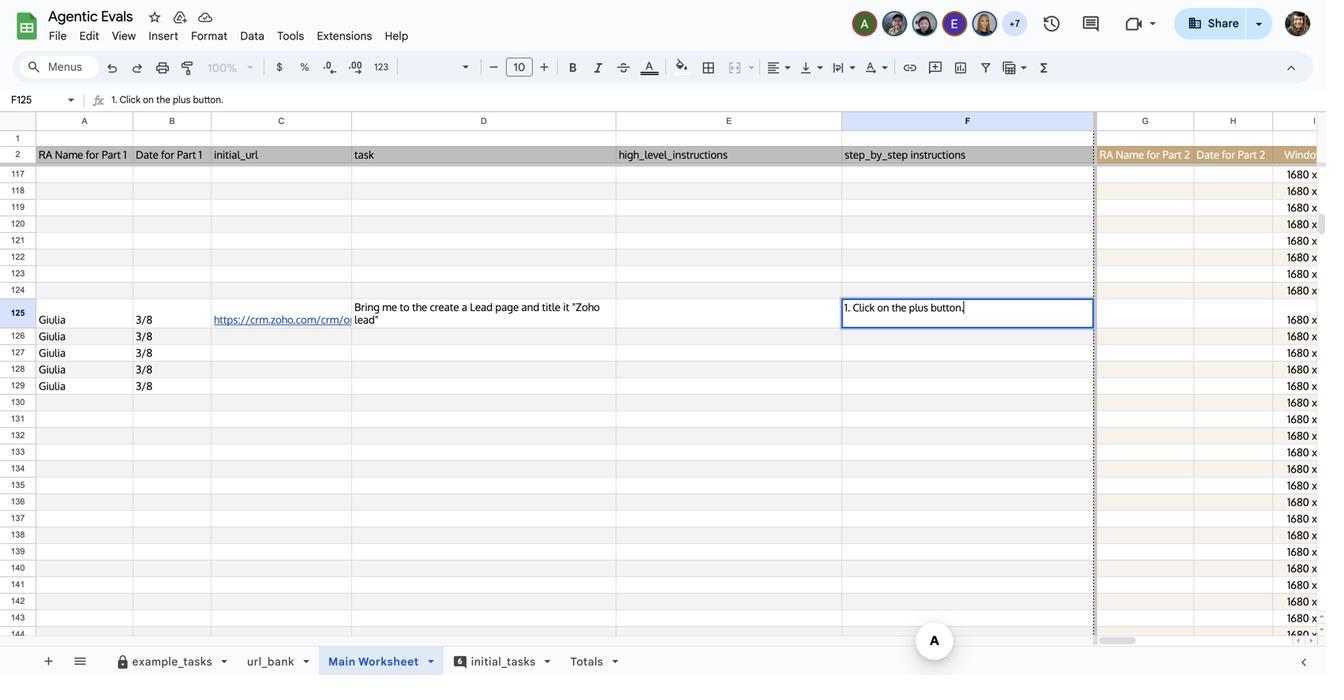 Task type: locate. For each thing, give the bounding box(es) containing it.
1.
[[112, 94, 117, 106], [845, 301, 851, 314]]

0 horizontal spatial the
[[156, 94, 170, 106]]

0 vertical spatial 1.
[[112, 94, 117, 106]]

1 vertical spatial plus
[[909, 301, 929, 314]]

the inside text field
[[156, 94, 170, 106]]

0 vertical spatial on
[[143, 94, 154, 106]]

2 toolbar from the left
[[100, 647, 642, 675]]

0 horizontal spatial click
[[120, 94, 141, 106]]

1 vertical spatial the
[[892, 301, 907, 314]]

0 vertical spatial 1. click on the plus button.
[[112, 94, 224, 106]]

0 vertical spatial the
[[156, 94, 170, 106]]

F125 field
[[845, 301, 1091, 314]]

0 horizontal spatial 1.
[[112, 94, 117, 106]]

1 horizontal spatial on
[[878, 301, 890, 314]]

fill color image
[[673, 56, 691, 75]]

1 toolbar from the left
[[32, 647, 99, 675]]

data
[[240, 29, 265, 43]]

on for the f125 field
[[878, 301, 890, 314]]

% button
[[293, 55, 317, 79]]

example_tasks button
[[105, 647, 238, 675]]

1 vertical spatial 1.
[[845, 301, 851, 314]]

None text field
[[6, 92, 65, 107]]

text rotation image
[[862, 56, 881, 78]]

toolbar containing example_tasks
[[100, 647, 642, 675]]

0 horizontal spatial plus
[[173, 94, 191, 106]]

on
[[143, 94, 154, 106], [878, 301, 890, 314]]

0 horizontal spatial 1. click on the plus button.
[[112, 94, 224, 106]]

1 horizontal spatial toolbar
[[100, 647, 642, 675]]

all sheets image
[[67, 648, 92, 674]]

0 horizontal spatial on
[[143, 94, 154, 106]]

Star checkbox
[[114, 0, 179, 58]]

file
[[49, 29, 67, 43]]

click
[[120, 94, 141, 106], [853, 301, 875, 314]]

1 vertical spatial on
[[878, 301, 890, 314]]

main
[[328, 655, 356, 669]]

button.
[[193, 94, 224, 106], [931, 301, 964, 314]]

menu bar
[[43, 21, 415, 47]]

the
[[156, 94, 170, 106], [892, 301, 907, 314]]

1 horizontal spatial click
[[853, 301, 875, 314]]

0 horizontal spatial toolbar
[[32, 647, 99, 675]]

0 vertical spatial click
[[120, 94, 141, 106]]

+7
[[1010, 18, 1020, 30]]

cj baylor image
[[884, 13, 906, 35]]

plus
[[173, 94, 191, 106], [909, 301, 929, 314]]

help
[[385, 29, 409, 43]]

0 vertical spatial button.
[[193, 94, 224, 106]]

main toolbar
[[98, 55, 1058, 81]]

click for the f125 field
[[853, 301, 875, 314]]

1 vertical spatial button.
[[931, 301, 964, 314]]

%
[[300, 61, 309, 73]]

plus inside text field
[[173, 94, 191, 106]]

application
[[0, 0, 1327, 675]]

Font size text field
[[507, 58, 532, 77]]

edit menu item
[[73, 27, 106, 45]]

button. inside text field
[[193, 94, 224, 106]]

1 vertical spatial 1. click on the plus button.
[[845, 301, 964, 314]]

data menu item
[[234, 27, 271, 45]]

1 horizontal spatial button.
[[931, 301, 964, 314]]

view
[[112, 29, 136, 43]]

tools
[[277, 29, 304, 43]]

menu bar inside menu bar banner
[[43, 21, 415, 47]]

click inside 1. click on the plus button. text field
[[120, 94, 141, 106]]

1 horizontal spatial 1. click on the plus button.
[[845, 301, 964, 314]]

Menus field
[[20, 56, 99, 78]]

main worksheet button
[[319, 647, 444, 675]]

Zoom field
[[201, 56, 261, 80]]

share button
[[1175, 8, 1247, 39]]

1 horizontal spatial the
[[892, 301, 907, 314]]

button. for 1. click on the plus button. text field
[[193, 94, 224, 106]]

menu bar banner
[[0, 0, 1327, 675]]

michele murakami image
[[914, 13, 936, 35]]

1. for the f125 field
[[845, 301, 851, 314]]

1 vertical spatial click
[[853, 301, 875, 314]]

totals
[[571, 655, 604, 669]]

$ button
[[268, 55, 291, 79]]

0 horizontal spatial button.
[[193, 94, 224, 106]]

toolbar
[[32, 647, 99, 675], [100, 647, 642, 675]]

angela cha image
[[854, 13, 876, 35]]

1. click on the plus button.
[[112, 94, 224, 106], [845, 301, 964, 314]]

none text field inside 'name box (⌘ + j)' element
[[6, 92, 65, 107]]

1. click on the plus button. for the f125 field
[[845, 301, 964, 314]]

menu bar containing file
[[43, 21, 415, 47]]

123
[[374, 61, 389, 73]]

extensions
[[317, 29, 372, 43]]

text wrapping image
[[830, 56, 848, 78]]

Rename text field
[[43, 6, 142, 25]]

insert menu item
[[142, 27, 185, 45]]

1 horizontal spatial plus
[[909, 301, 929, 314]]

on inside text field
[[143, 94, 154, 106]]

1. inside text field
[[112, 94, 117, 106]]

main worksheet
[[328, 655, 419, 669]]

0 vertical spatial plus
[[173, 94, 191, 106]]

eesa khan image
[[944, 13, 966, 35]]

plus for the f125 field
[[909, 301, 929, 314]]

1. click on the plus button. inside 1. click on the plus button. text field
[[112, 94, 224, 106]]

borders image
[[700, 56, 718, 78]]

1 horizontal spatial 1.
[[845, 301, 851, 314]]

extensions menu item
[[311, 27, 379, 45]]



Task type: describe. For each thing, give the bounding box(es) containing it.
name box (⌘ + j) element
[[5, 91, 79, 110]]

help menu item
[[379, 27, 415, 45]]

6
[[458, 656, 463, 666]]

functions image
[[1036, 56, 1054, 78]]

click for 1. click on the plus button. text field
[[120, 94, 141, 106]]

initial_tasks
[[471, 655, 536, 669]]

1. click on the plus button. for 1. click on the plus button. text field
[[112, 94, 224, 106]]

katherine seehafer image
[[974, 13, 996, 35]]

example_tasks
[[132, 655, 212, 669]]

url_bank
[[247, 655, 294, 669]]

share
[[1209, 17, 1240, 30]]

$
[[276, 61, 283, 73]]

button. for the f125 field
[[931, 301, 964, 314]]

the for the f125 field
[[892, 301, 907, 314]]

tools menu item
[[271, 27, 311, 45]]

123 button
[[369, 55, 394, 79]]

application containing share
[[0, 0, 1327, 675]]

quick sharing actions image
[[1256, 23, 1263, 47]]

+7 button
[[1001, 9, 1029, 38]]

plus for 1. click on the plus button. text field
[[173, 94, 191, 106]]

format
[[191, 29, 228, 43]]

on for 1. click on the plus button. text field
[[143, 94, 154, 106]]

url_bank button
[[237, 647, 320, 675]]

file menu item
[[43, 27, 73, 45]]

the for 1. click on the plus button. text field
[[156, 94, 170, 106]]

totals button
[[560, 647, 629, 675]]

format menu item
[[185, 27, 234, 45]]

edit
[[79, 29, 99, 43]]

worksheet
[[359, 655, 419, 669]]

vertical align image
[[798, 56, 816, 78]]

text color image
[[641, 56, 659, 75]]

1. Click on the plus button. text field
[[112, 91, 1327, 111]]

1. for 1. click on the plus button. text field
[[112, 94, 117, 106]]

view menu item
[[106, 27, 142, 45]]

Zoom text field
[[204, 57, 242, 79]]

insert
[[149, 29, 179, 43]]

Font size field
[[506, 58, 539, 77]]



Task type: vqa. For each thing, say whether or not it's contained in the screenshot.
bottom list box
no



